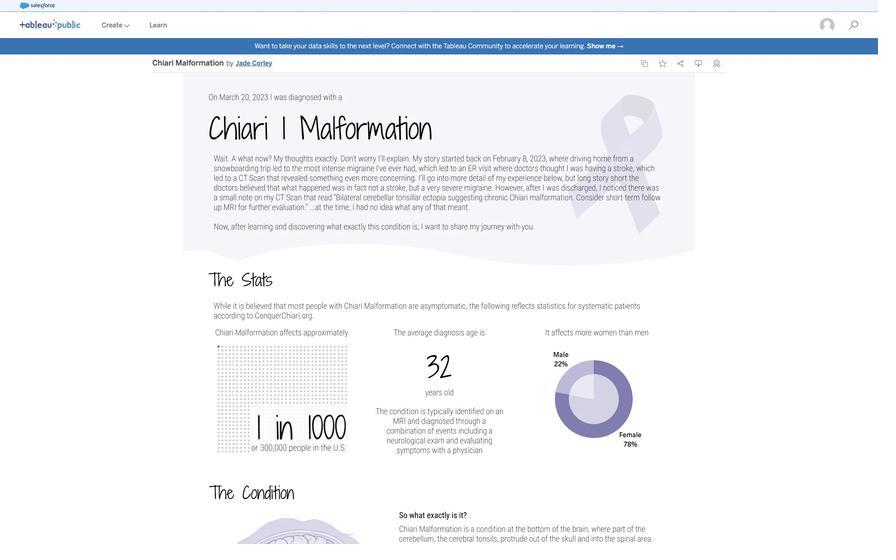 Task type: describe. For each thing, give the bounding box(es) containing it.
jade corley link
[[236, 59, 272, 68]]

learning.
[[560, 42, 586, 50]]

learn link
[[140, 13, 177, 38]]

1 to from the left
[[272, 42, 278, 50]]

→
[[617, 42, 624, 50]]

terry.turtle image
[[819, 17, 836, 34]]

want
[[255, 42, 270, 50]]

2 to from the left
[[340, 42, 346, 50]]

chiari
[[152, 59, 174, 68]]

corley
[[252, 59, 272, 67]]

malformation
[[176, 59, 224, 68]]

community
[[468, 42, 503, 50]]

2 your from the left
[[545, 42, 559, 50]]

logo image
[[20, 19, 80, 30]]

salesforce logo image
[[20, 2, 55, 9]]

data
[[308, 42, 322, 50]]

tableau
[[444, 42, 467, 50]]

level?
[[373, 42, 390, 50]]

me
[[606, 42, 616, 50]]

go to search image
[[839, 20, 869, 30]]

with
[[418, 42, 431, 50]]

2 the from the left
[[432, 42, 442, 50]]

3 to from the left
[[505, 42, 511, 50]]

create
[[102, 21, 123, 29]]

make a copy image
[[641, 60, 649, 67]]



Task type: vqa. For each thing, say whether or not it's contained in the screenshot.
"WORKBOOK THUMBNAIL"
no



Task type: locate. For each thing, give the bounding box(es) containing it.
1 horizontal spatial to
[[340, 42, 346, 50]]

1 horizontal spatial the
[[432, 42, 442, 50]]

0 horizontal spatial your
[[294, 42, 307, 50]]

to left accelerate
[[505, 42, 511, 50]]

nominate for viz of the day image
[[713, 59, 721, 68]]

create button
[[92, 13, 140, 38]]

next
[[359, 42, 372, 50]]

your left learning.
[[545, 42, 559, 50]]

1 your from the left
[[294, 42, 307, 50]]

0 horizontal spatial to
[[272, 42, 278, 50]]

show me link
[[587, 42, 616, 50]]

the
[[347, 42, 357, 50], [432, 42, 442, 50]]

learn
[[150, 21, 167, 29]]

jade
[[236, 59, 251, 67]]

your right take
[[294, 42, 307, 50]]

take
[[279, 42, 292, 50]]

0 horizontal spatial the
[[347, 42, 357, 50]]

your
[[294, 42, 307, 50], [545, 42, 559, 50]]

chiari malformation by jade corley
[[152, 59, 272, 68]]

1 horizontal spatial your
[[545, 42, 559, 50]]

accelerate
[[512, 42, 544, 50]]

skills
[[323, 42, 338, 50]]

1 the from the left
[[347, 42, 357, 50]]

to
[[272, 42, 278, 50], [340, 42, 346, 50], [505, 42, 511, 50]]

connect
[[391, 42, 417, 50]]

by
[[226, 59, 234, 67]]

want to take your data skills to the next level? connect with the tableau community to accelerate your learning. show me →
[[255, 42, 624, 50]]

2 horizontal spatial to
[[505, 42, 511, 50]]

the right with
[[432, 42, 442, 50]]

the left next
[[347, 42, 357, 50]]

show
[[587, 42, 604, 50]]

to right skills
[[340, 42, 346, 50]]

favorite button image
[[659, 60, 667, 67]]

to left take
[[272, 42, 278, 50]]



